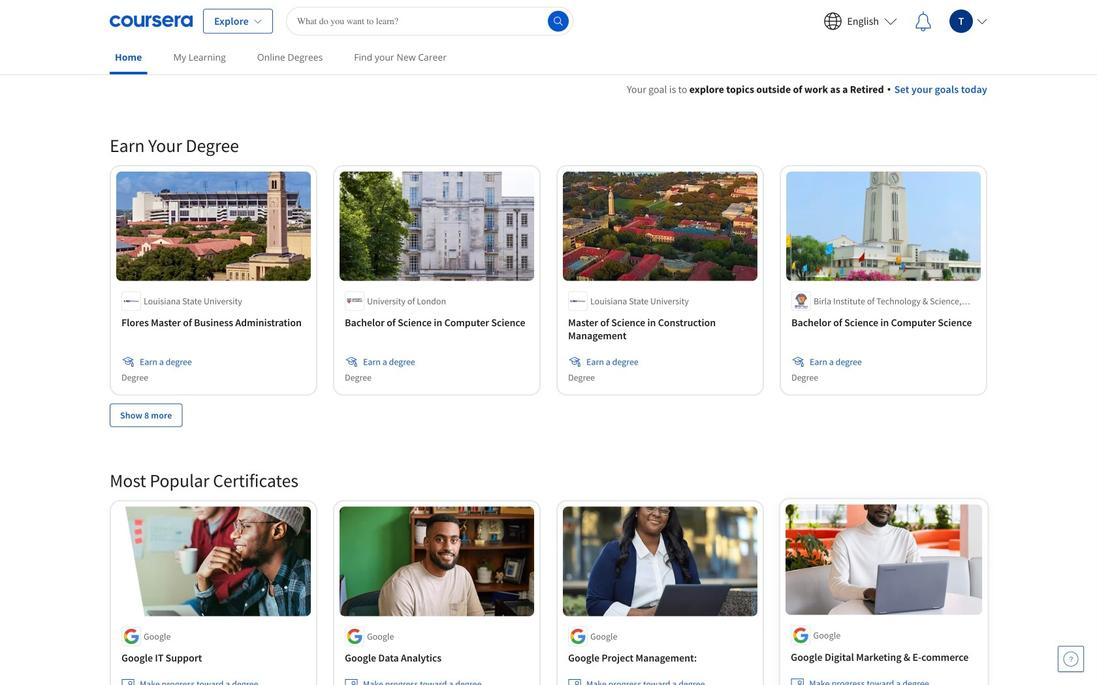 Task type: locate. For each thing, give the bounding box(es) containing it.
help center image
[[1063, 652, 1079, 667]]

most popular certificates collection element
[[102, 448, 995, 686]]

None search field
[[286, 7, 573, 36]]

main content
[[0, 66, 1097, 686]]



Task type: describe. For each thing, give the bounding box(es) containing it.
earn your degree collection element
[[102, 113, 995, 448]]

What do you want to learn? text field
[[286, 7, 573, 36]]

coursera image
[[110, 11, 193, 32]]



Task type: vqa. For each thing, say whether or not it's contained in the screenshot.
Privacy link
no



